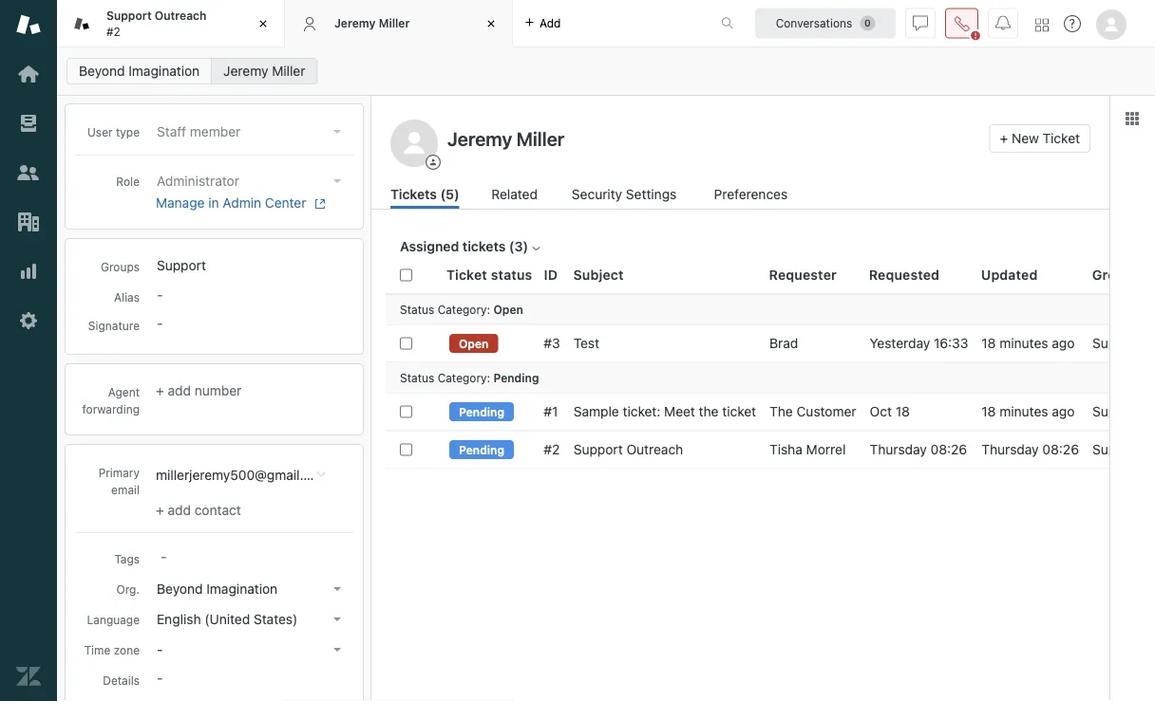 Task type: describe. For each thing, give the bounding box(es) containing it.
reporting image
[[16, 259, 41, 284]]

time zone
[[84, 644, 140, 657]]

tab containing support outreach
[[57, 0, 285, 47]]

conversations
[[776, 17, 852, 30]]

tabs tab list
[[57, 0, 701, 47]]

grid containing ticket status
[[371, 256, 1155, 702]]

tickets (5)
[[390, 187, 459, 202]]

main element
[[0, 0, 57, 702]]

type
[[116, 125, 140, 139]]

tickets
[[390, 187, 437, 202]]

meet
[[664, 404, 695, 420]]

jeremy miller inside jeremy miller link
[[223, 63, 305, 79]]

english (united states) button
[[151, 607, 349, 634]]

(united
[[205, 612, 250, 628]]

updated
[[981, 267, 1038, 283]]

tisha morrel
[[769, 442, 846, 458]]

morrel
[[806, 442, 846, 458]]

+ new ticket
[[1000, 131, 1080, 146]]

related link
[[491, 184, 540, 209]]

0 horizontal spatial open
[[459, 337, 489, 350]]

security settings link
[[572, 184, 682, 209]]

+ new ticket button
[[989, 124, 1090, 153]]

add inside dropdown button
[[540, 17, 561, 30]]

organizations image
[[16, 210, 41, 235]]

customer
[[796, 404, 856, 420]]

new
[[1012, 131, 1039, 146]]

user type
[[87, 125, 140, 139]]

yesterday 16:33
[[870, 336, 968, 351]]

manage
[[156, 195, 205, 211]]

18 for yesterday 16:33
[[982, 336, 996, 351]]

beyond imagination inside secondary 'element'
[[79, 63, 200, 79]]

preferences
[[714, 187, 788, 202]]

pending for #1
[[459, 406, 504, 419]]

administrator button
[[151, 168, 349, 195]]

18 minutes ago for yesterday 16:33
[[982, 336, 1075, 351]]

#3
[[544, 336, 560, 351]]

add button
[[513, 0, 572, 47]]

oct 18
[[870, 404, 910, 420]]

arrow down image for -
[[333, 649, 341, 653]]

arrow down image for administrator
[[333, 180, 341, 183]]

status category : open
[[400, 303, 523, 316]]

miller inside tab
[[379, 16, 410, 30]]

pending for #2
[[459, 444, 504, 457]]

jeremy miller inside jeremy miller tab
[[334, 16, 410, 30]]

beyond inside secondary 'element'
[[79, 63, 125, 79]]

test link
[[573, 335, 599, 352]]

support outreach link
[[573, 442, 683, 459]]

requester
[[769, 267, 837, 283]]

Select All Tickets checkbox
[[400, 269, 412, 281]]

add for add number
[[168, 383, 191, 399]]

status
[[491, 267, 532, 283]]

jeremy inside secondary 'element'
[[223, 63, 268, 79]]

close image for jeremy miller tab
[[482, 14, 501, 33]]

primary
[[98, 466, 140, 480]]

primary email
[[98, 466, 140, 497]]

: for pending
[[487, 371, 490, 384]]

0 vertical spatial pending
[[493, 371, 539, 384]]

support inside "support outreach #2"
[[106, 9, 152, 22]]

+ for + add number
[[156, 383, 164, 399]]

support outreach #2
[[106, 9, 206, 38]]

#2 inside "support outreach #2"
[[106, 25, 120, 38]]

-
[[157, 643, 163, 658]]

(5)
[[440, 187, 459, 202]]

ticket inside button
[[1042, 131, 1080, 146]]

details
[[103, 674, 140, 688]]

admin
[[223, 195, 261, 211]]

zendesk support image
[[16, 12, 41, 37]]

manage in admin center link
[[156, 195, 341, 212]]

staff member button
[[151, 119, 349, 145]]

1 thursday from the left
[[870, 442, 927, 458]]

minutes for 16:33
[[999, 336, 1048, 351]]

assigned
[[400, 239, 459, 255]]

2 thursday from the left
[[982, 442, 1039, 458]]

+ for + new ticket
[[1000, 131, 1008, 146]]

sample
[[573, 404, 619, 420]]

1 thursday 08:26 from the left
[[870, 442, 967, 458]]

the customer
[[769, 404, 856, 420]]

ticket
[[722, 404, 756, 420]]

2 thursday 08:26 from the left
[[982, 442, 1079, 458]]

requested
[[869, 267, 940, 283]]

ticket:
[[623, 404, 660, 420]]

staff member
[[157, 124, 241, 140]]

org.
[[116, 583, 140, 596]]

close image for tab containing support outreach
[[254, 14, 273, 33]]

agent forwarding
[[82, 386, 140, 416]]

imagination inside button
[[206, 582, 278, 597]]

arrow down image for beyond imagination
[[333, 588, 341, 592]]

miller inside secondary 'element'
[[272, 63, 305, 79]]

+ for + add contact
[[156, 503, 164, 519]]

add for add contact
[[168, 503, 191, 519]]

1 08:26 from the left
[[930, 442, 967, 458]]

16:33
[[934, 336, 968, 351]]

imagination inside secondary 'element'
[[129, 63, 200, 79]]

jeremy inside tab
[[334, 16, 376, 30]]

center
[[265, 195, 306, 211]]

status for status category : open
[[400, 303, 434, 316]]

ticket status
[[446, 267, 532, 283]]

subject
[[573, 267, 624, 283]]

oct
[[870, 404, 892, 420]]

18 minutes ago for oct 18
[[982, 404, 1075, 420]]

member
[[190, 124, 241, 140]]

language
[[87, 614, 140, 627]]

groups
[[101, 260, 140, 274]]

brad
[[769, 336, 798, 351]]



Task type: vqa. For each thing, say whether or not it's contained in the screenshot.


Task type: locate. For each thing, give the bounding box(es) containing it.
- button
[[151, 637, 349, 664]]

: down status category : open in the left top of the page
[[487, 371, 490, 384]]

beyond imagination link
[[66, 58, 212, 85]]

2 vertical spatial +
[[156, 503, 164, 519]]

2 18 minutes ago from the top
[[982, 404, 1075, 420]]

None checkbox
[[400, 444, 412, 456]]

0 vertical spatial add
[[540, 17, 561, 30]]

+ right agent
[[156, 383, 164, 399]]

0 vertical spatial +
[[1000, 131, 1008, 146]]

1 vertical spatial open
[[459, 337, 489, 350]]

english (united states)
[[157, 612, 298, 628]]

add up secondary 'element'
[[540, 17, 561, 30]]

0 vertical spatial outreach
[[155, 9, 206, 22]]

None checkbox
[[400, 338, 412, 350], [400, 406, 412, 418], [400, 338, 412, 350], [400, 406, 412, 418]]

tickets
[[462, 239, 506, 255]]

1 vertical spatial pending
[[459, 406, 504, 419]]

(3)
[[509, 239, 528, 255]]

0 vertical spatial #2
[[106, 25, 120, 38]]

0 horizontal spatial outreach
[[155, 9, 206, 22]]

1 horizontal spatial #2
[[544, 442, 560, 458]]

admin image
[[16, 309, 41, 333]]

signature
[[88, 319, 140, 332]]

0 vertical spatial 18 minutes ago
[[982, 336, 1075, 351]]

category
[[438, 303, 487, 316], [438, 371, 487, 384]]

ago for oct 18
[[1052, 404, 1075, 420]]

id
[[544, 267, 558, 283]]

add left number
[[168, 383, 191, 399]]

3 arrow down image from the top
[[333, 618, 341, 622]]

2 minutes from the top
[[999, 404, 1048, 420]]

1 vertical spatial jeremy miller
[[223, 63, 305, 79]]

outreach up 'beyond imagination' link
[[155, 9, 206, 22]]

security
[[572, 187, 622, 202]]

apps image
[[1125, 111, 1140, 126]]

support outreach
[[573, 442, 683, 458]]

arrow down image right states)
[[333, 618, 341, 622]]

beyond imagination
[[79, 63, 200, 79], [157, 582, 278, 597]]

1 status from the top
[[400, 303, 434, 316]]

1 vertical spatial add
[[168, 383, 191, 399]]

1 vertical spatial beyond imagination
[[157, 582, 278, 597]]

1 ago from the top
[[1052, 336, 1075, 351]]

outreach down the sample ticket: meet the ticket link
[[626, 442, 683, 458]]

customers image
[[16, 161, 41, 185]]

open up status category : pending
[[459, 337, 489, 350]]

1 close image from the left
[[254, 14, 273, 33]]

: for open
[[487, 303, 490, 316]]

beyond imagination up english (united states)
[[157, 582, 278, 597]]

tab
[[57, 0, 285, 47]]

1 18 minutes ago from the top
[[982, 336, 1075, 351]]

+ inside button
[[1000, 131, 1008, 146]]

zendesk products image
[[1035, 19, 1049, 32]]

0 horizontal spatial jeremy
[[223, 63, 268, 79]]

imagination down "support outreach #2"
[[129, 63, 200, 79]]

alias
[[114, 291, 140, 304]]

tags
[[114, 553, 140, 566]]

user
[[87, 125, 113, 139]]

18 for oct 18
[[982, 404, 996, 420]]

preferences link
[[714, 184, 791, 209]]

+
[[1000, 131, 1008, 146], [156, 383, 164, 399], [156, 503, 164, 519]]

0 vertical spatial status
[[400, 303, 434, 316]]

1 horizontal spatial jeremy miller
[[334, 16, 410, 30]]

2 vertical spatial pending
[[459, 444, 504, 457]]

arrow down image for english (united states)
[[333, 618, 341, 622]]

beyond up user on the left
[[79, 63, 125, 79]]

0 horizontal spatial close image
[[254, 14, 273, 33]]

settings
[[626, 187, 677, 202]]

0 horizontal spatial ticket
[[446, 267, 487, 283]]

close image inside jeremy miller tab
[[482, 14, 501, 33]]

1 vertical spatial miller
[[272, 63, 305, 79]]

get started image
[[16, 62, 41, 86]]

1 vertical spatial minutes
[[999, 404, 1048, 420]]

1 horizontal spatial imagination
[[206, 582, 278, 597]]

0 vertical spatial beyond imagination
[[79, 63, 200, 79]]

0 horizontal spatial miller
[[272, 63, 305, 79]]

beyond up english
[[157, 582, 203, 597]]

sample ticket: meet the ticket link
[[573, 404, 756, 421]]

1 horizontal spatial close image
[[482, 14, 501, 33]]

manage in admin center
[[156, 195, 306, 211]]

1 vertical spatial ago
[[1052, 404, 1075, 420]]

outreach for support outreach #2
[[155, 9, 206, 22]]

jeremy
[[334, 16, 376, 30], [223, 63, 268, 79]]

2 arrow down image from the top
[[333, 588, 341, 592]]

1 vertical spatial imagination
[[206, 582, 278, 597]]

contact
[[194, 503, 241, 519]]

1 horizontal spatial beyond
[[157, 582, 203, 597]]

2 08:26 from the left
[[1042, 442, 1079, 458]]

+ left new in the top right of the page
[[1000, 131, 1008, 146]]

category for open
[[438, 303, 487, 316]]

1 vertical spatial #2
[[544, 442, 560, 458]]

yesterday
[[870, 336, 930, 351]]

ticket down assigned tickets (3)
[[446, 267, 487, 283]]

outreach inside "support outreach #2"
[[155, 9, 206, 22]]

1 vertical spatial 18 minutes ago
[[982, 404, 1075, 420]]

0 horizontal spatial beyond
[[79, 63, 125, 79]]

18 minutes ago
[[982, 336, 1075, 351], [982, 404, 1075, 420]]

0 vertical spatial open
[[493, 303, 523, 316]]

1 category from the top
[[438, 303, 487, 316]]

category down ticket status
[[438, 303, 487, 316]]

jeremy miller tab
[[285, 0, 513, 47]]

0 vertical spatial imagination
[[129, 63, 200, 79]]

0 horizontal spatial imagination
[[129, 63, 200, 79]]

tisha
[[769, 442, 802, 458]]

0 vertical spatial miller
[[379, 16, 410, 30]]

1 vertical spatial :
[[487, 371, 490, 384]]

minutes for 18
[[999, 404, 1048, 420]]

2 ago from the top
[[1052, 404, 1075, 420]]

beyond imagination inside button
[[157, 582, 278, 597]]

beyond
[[79, 63, 125, 79], [157, 582, 203, 597]]

related
[[491, 187, 538, 202]]

status for status category : pending
[[400, 371, 434, 384]]

0 vertical spatial jeremy miller
[[334, 16, 410, 30]]

email
[[111, 483, 140, 497]]

ticket right new in the top right of the page
[[1042, 131, 1080, 146]]

group
[[1092, 267, 1133, 283]]

0 horizontal spatial thursday
[[870, 442, 927, 458]]

outreach for support outreach
[[626, 442, 683, 458]]

ago for yesterday 16:33
[[1052, 336, 1075, 351]]

status category : pending
[[400, 371, 539, 384]]

1 vertical spatial category
[[438, 371, 487, 384]]

0 vertical spatial beyond
[[79, 63, 125, 79]]

1 vertical spatial status
[[400, 371, 434, 384]]

1 horizontal spatial thursday 08:26
[[982, 442, 1079, 458]]

role
[[116, 175, 140, 188]]

arrow down image down english (united states) "button"
[[333, 649, 341, 653]]

the
[[769, 404, 793, 420]]

thursday
[[870, 442, 927, 458], [982, 442, 1039, 458]]

views image
[[16, 111, 41, 136]]

- field
[[153, 547, 349, 568]]

number
[[194, 383, 242, 399]]

arrow down image inside english (united states) "button"
[[333, 618, 341, 622]]

close image up jeremy miller link
[[254, 14, 273, 33]]

0 horizontal spatial jeremy miller
[[223, 63, 305, 79]]

arrow down image
[[333, 180, 341, 183], [333, 588, 341, 592], [333, 618, 341, 622], [333, 649, 341, 653]]

close image inside tab
[[254, 14, 273, 33]]

#2 down #1
[[544, 442, 560, 458]]

staff
[[157, 124, 186, 140]]

4 arrow down image from the top
[[333, 649, 341, 653]]

arrow down image down - field
[[333, 588, 341, 592]]

+ add number
[[156, 383, 242, 399]]

time
[[84, 644, 111, 657]]

status down select all tickets checkbox
[[400, 303, 434, 316]]

close image left add dropdown button
[[482, 14, 501, 33]]

1 : from the top
[[487, 303, 490, 316]]

close image
[[254, 14, 273, 33], [482, 14, 501, 33]]

1 vertical spatial +
[[156, 383, 164, 399]]

jeremy miller link
[[211, 58, 318, 85]]

open
[[493, 303, 523, 316], [459, 337, 489, 350]]

0 vertical spatial :
[[487, 303, 490, 316]]

open down status
[[493, 303, 523, 316]]

0 horizontal spatial #2
[[106, 25, 120, 38]]

0 vertical spatial category
[[438, 303, 487, 316]]

1 horizontal spatial ticket
[[1042, 131, 1080, 146]]

2 category from the top
[[438, 371, 487, 384]]

arrow down image down arrow down icon on the left of the page
[[333, 180, 341, 183]]

grid
[[371, 256, 1155, 702]]

18
[[982, 336, 996, 351], [895, 404, 910, 420], [982, 404, 996, 420]]

beyond imagination button
[[151, 577, 349, 603]]

english
[[157, 612, 201, 628]]

2 close image from the left
[[482, 14, 501, 33]]

+ add contact
[[156, 503, 241, 519]]

0 horizontal spatial 08:26
[[930, 442, 967, 458]]

#1
[[544, 404, 558, 420]]

0 vertical spatial ticket
[[1042, 131, 1080, 146]]

in
[[208, 195, 219, 211]]

notifications image
[[995, 16, 1011, 31]]

status
[[400, 303, 434, 316], [400, 371, 434, 384]]

zendesk image
[[16, 665, 41, 690]]

arrow down image
[[333, 130, 341, 134]]

status down status category : open in the left top of the page
[[400, 371, 434, 384]]

the
[[699, 404, 719, 420]]

1 horizontal spatial thursday
[[982, 442, 1039, 458]]

conversations button
[[755, 8, 896, 38]]

beyond inside button
[[157, 582, 203, 597]]

assigned tickets (3)
[[400, 239, 528, 255]]

2 status from the top
[[400, 371, 434, 384]]

0 horizontal spatial thursday 08:26
[[870, 442, 967, 458]]

1 vertical spatial outreach
[[626, 442, 683, 458]]

category for pending
[[438, 371, 487, 384]]

0 vertical spatial jeremy
[[334, 16, 376, 30]]

get help image
[[1064, 15, 1081, 32]]

test
[[573, 336, 599, 351]]

arrow down image inside "-" button
[[333, 649, 341, 653]]

arrow down image inside "beyond imagination" button
[[333, 588, 341, 592]]

states)
[[254, 612, 298, 628]]

add
[[540, 17, 561, 30], [168, 383, 191, 399], [168, 503, 191, 519]]

0 vertical spatial minutes
[[999, 336, 1048, 351]]

1 horizontal spatial open
[[493, 303, 523, 316]]

: down ticket status
[[487, 303, 490, 316]]

1 vertical spatial beyond
[[157, 582, 203, 597]]

category down status category : open in the left top of the page
[[438, 371, 487, 384]]

imagination up english (united states) "button"
[[206, 582, 278, 597]]

outreach inside support outreach link
[[626, 442, 683, 458]]

None text field
[[442, 124, 982, 153]]

outreach
[[155, 9, 206, 22], [626, 442, 683, 458]]

2 : from the top
[[487, 371, 490, 384]]

forwarding
[[82, 403, 140, 416]]

arrow down image inside administrator button
[[333, 180, 341, 183]]

+ left contact
[[156, 503, 164, 519]]

add left contact
[[168, 503, 191, 519]]

secondary element
[[57, 52, 1155, 90]]

1 horizontal spatial jeremy
[[334, 16, 376, 30]]

millerjeremy500@gmail.com
[[156, 468, 330, 483]]

support
[[106, 9, 152, 22], [157, 258, 206, 274], [1092, 336, 1142, 351], [1092, 404, 1142, 420], [573, 442, 623, 458], [1092, 442, 1142, 458]]

2 vertical spatial add
[[168, 503, 191, 519]]

beyond imagination down "support outreach #2"
[[79, 63, 200, 79]]

1 vertical spatial jeremy
[[223, 63, 268, 79]]

1 horizontal spatial outreach
[[626, 442, 683, 458]]

#2 up 'beyond imagination' link
[[106, 25, 120, 38]]

ticket
[[1042, 131, 1080, 146], [446, 267, 487, 283]]

0 vertical spatial ago
[[1052, 336, 1075, 351]]

1 horizontal spatial miller
[[379, 16, 410, 30]]

1 vertical spatial ticket
[[446, 267, 487, 283]]

1 arrow down image from the top
[[333, 180, 341, 183]]

1 horizontal spatial 08:26
[[1042, 442, 1079, 458]]

security settings
[[572, 187, 677, 202]]

button displays agent's chat status as invisible. image
[[913, 16, 928, 31]]

zone
[[114, 644, 140, 657]]

1 minutes from the top
[[999, 336, 1048, 351]]

:
[[487, 303, 490, 316], [487, 371, 490, 384]]

agent
[[108, 386, 140, 399]]

sample ticket: meet the ticket
[[573, 404, 756, 420]]

administrator
[[157, 173, 239, 189]]



